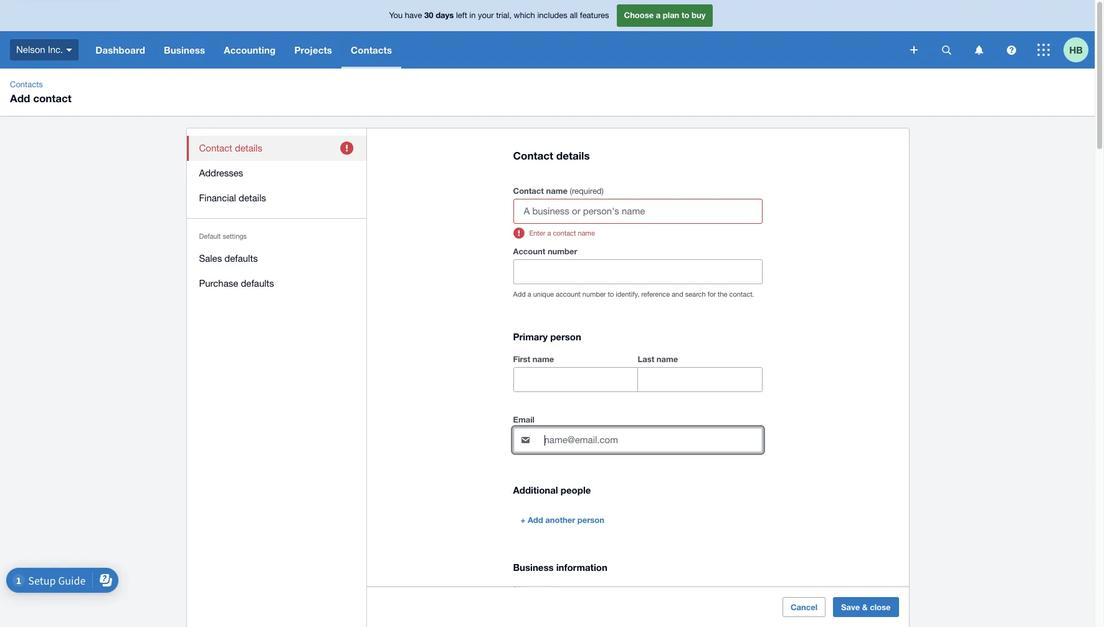 Task type: vqa. For each thing, say whether or not it's contained in the screenshot.
the right the items
no



Task type: describe. For each thing, give the bounding box(es) containing it.
first name
[[514, 354, 554, 364]]

a for add
[[528, 291, 532, 298]]

which
[[514, 11, 536, 20]]

contact for add
[[33, 92, 72, 105]]

name for first name
[[533, 354, 554, 364]]

account
[[514, 246, 546, 256]]

unique
[[534, 291, 554, 298]]

identify,
[[616, 291, 640, 298]]

30
[[425, 10, 434, 20]]

+
[[521, 515, 526, 525]]

Email text field
[[543, 429, 762, 452]]

+ add another person button
[[514, 510, 612, 530]]

inc.
[[48, 44, 63, 55]]

includes
[[538, 11, 568, 20]]

default
[[199, 233, 221, 240]]

projects button
[[285, 31, 342, 69]]

svg image
[[1038, 44, 1051, 56]]

nelson inc.
[[16, 44, 63, 55]]

the
[[718, 291, 728, 298]]

people
[[561, 485, 591, 496]]

contacts for contacts add contact
[[10, 80, 43, 89]]

cancel
[[791, 602, 818, 612]]

purchase
[[199, 278, 238, 289]]

and
[[672, 291, 684, 298]]

0 horizontal spatial contact details
[[199, 143, 262, 153]]

choose
[[625, 10, 654, 20]]

buy
[[692, 10, 706, 20]]

contacts add contact
[[10, 80, 72, 105]]

add a unique account number to identify, reference and search for the contact.
[[514, 291, 755, 298]]

contacts button
[[342, 31, 402, 69]]

close
[[871, 602, 891, 612]]

trial,
[[497, 11, 512, 20]]

addresses
[[199, 168, 243, 178]]

sales defaults link
[[187, 246, 367, 271]]

last name
[[638, 354, 679, 364]]

save
[[842, 602, 861, 612]]

navigation inside banner
[[86, 31, 902, 69]]

to inside banner
[[682, 10, 690, 20]]

menu containing contact details
[[187, 128, 367, 304]]

details for contact details link
[[235, 143, 262, 153]]

name for contact name (required)
[[547, 186, 568, 196]]

business information
[[514, 562, 608, 573]]

number for account number
[[548, 246, 578, 256]]

a for choose
[[656, 10, 661, 20]]

last
[[638, 354, 655, 364]]

details up "(required)"
[[557, 149, 590, 162]]

left
[[456, 11, 468, 20]]

contact up contact name (required)
[[514, 149, 554, 162]]

search
[[686, 291, 706, 298]]

Last name field
[[638, 368, 762, 392]]

you have 30 days left in your trial, which includes all features
[[389, 10, 610, 20]]

contact up addresses
[[199, 143, 232, 153]]

enter a contact name
[[530, 230, 595, 237]]

business button
[[155, 31, 215, 69]]

banner containing hb
[[0, 0, 1096, 69]]

addresses link
[[187, 161, 367, 186]]

1 horizontal spatial contact details
[[514, 149, 590, 162]]

defaults for purchase defaults
[[241, 278, 274, 289]]

name down "(required)"
[[578, 230, 595, 237]]

business for business information
[[514, 562, 554, 573]]

sales
[[199, 253, 222, 264]]

primary
[[514, 331, 548, 342]]

another
[[546, 515, 576, 525]]

First name field
[[514, 368, 638, 392]]



Task type: locate. For each thing, give the bounding box(es) containing it.
add left unique
[[514, 291, 526, 298]]

2 vertical spatial add
[[528, 515, 544, 525]]

0 vertical spatial a
[[656, 10, 661, 20]]

additional people
[[514, 485, 591, 496]]

2 vertical spatial a
[[528, 291, 532, 298]]

contacts for contacts
[[351, 44, 392, 55]]

a left unique
[[528, 291, 532, 298]]

a left plan
[[656, 10, 661, 20]]

primary person
[[514, 331, 582, 342]]

1 vertical spatial to
[[608, 291, 614, 298]]

hb
[[1070, 44, 1084, 55]]

phone number
[[514, 585, 570, 595]]

a
[[656, 10, 661, 20], [548, 230, 551, 237], [528, 291, 532, 298]]

account
[[556, 291, 581, 298]]

financial
[[199, 193, 236, 203]]

contact name (required)
[[514, 186, 604, 196]]

1 horizontal spatial business
[[514, 562, 554, 573]]

0 vertical spatial contact
[[33, 92, 72, 105]]

contact details link
[[187, 136, 367, 161]]

save & close button
[[834, 597, 900, 617]]

number
[[548, 246, 578, 256], [583, 291, 606, 298], [540, 585, 570, 595]]

add for another
[[528, 515, 544, 525]]

name right last
[[657, 354, 679, 364]]

save & close
[[842, 602, 891, 612]]

contact up account number
[[553, 230, 576, 237]]

name for last name
[[657, 354, 679, 364]]

business inside popup button
[[164, 44, 205, 55]]

contacts link
[[5, 79, 48, 91]]

hb button
[[1064, 31, 1096, 69]]

1 vertical spatial business
[[514, 562, 554, 573]]

phone
[[514, 585, 538, 595]]

purchase defaults
[[199, 278, 274, 289]]

contacts inside contacts add contact
[[10, 80, 43, 89]]

1 horizontal spatial add
[[514, 291, 526, 298]]

contact down contacts link
[[33, 92, 72, 105]]

0 vertical spatial number
[[548, 246, 578, 256]]

1 vertical spatial person
[[578, 515, 605, 525]]

1 vertical spatial a
[[548, 230, 551, 237]]

contact up enter
[[514, 186, 544, 196]]

banner
[[0, 0, 1096, 69]]

contacts
[[351, 44, 392, 55], [10, 80, 43, 89]]

default settings
[[199, 233, 247, 240]]

sales defaults
[[199, 253, 258, 264]]

1 horizontal spatial contacts
[[351, 44, 392, 55]]

first
[[514, 354, 531, 364]]

projects
[[295, 44, 332, 55]]

0 vertical spatial person
[[551, 331, 582, 342]]

contact details
[[199, 143, 262, 153], [514, 149, 590, 162]]

add inside button
[[528, 515, 544, 525]]

to left buy
[[682, 10, 690, 20]]

0 horizontal spatial a
[[528, 291, 532, 298]]

features
[[580, 11, 610, 20]]

contact for a
[[553, 230, 576, 237]]

name right first
[[533, 354, 554, 364]]

details up addresses
[[235, 143, 262, 153]]

you
[[389, 11, 403, 20]]

0 vertical spatial business
[[164, 44, 205, 55]]

your
[[478, 11, 494, 20]]

account number
[[514, 246, 578, 256]]

0 vertical spatial defaults
[[225, 253, 258, 264]]

have
[[405, 11, 422, 20]]

&
[[863, 602, 868, 612]]

1 vertical spatial defaults
[[241, 278, 274, 289]]

1 vertical spatial number
[[583, 291, 606, 298]]

0 vertical spatial contacts
[[351, 44, 392, 55]]

2 horizontal spatial add
[[528, 515, 544, 525]]

information
[[557, 562, 608, 573]]

choose a plan to buy
[[625, 10, 706, 20]]

0 horizontal spatial contacts
[[10, 80, 43, 89]]

add for contact
[[10, 92, 30, 105]]

details
[[235, 143, 262, 153], [557, 149, 590, 162], [239, 193, 266, 203]]

days
[[436, 10, 454, 20]]

navigation containing dashboard
[[86, 31, 902, 69]]

person right primary
[[551, 331, 582, 342]]

defaults
[[225, 253, 258, 264], [241, 278, 274, 289]]

(required)
[[570, 187, 604, 196]]

0 vertical spatial add
[[10, 92, 30, 105]]

add down contacts link
[[10, 92, 30, 105]]

2 horizontal spatial a
[[656, 10, 661, 20]]

person right another
[[578, 515, 605, 525]]

accounting
[[224, 44, 276, 55]]

cancel button
[[783, 597, 826, 617]]

contacts inside dropdown button
[[351, 44, 392, 55]]

a for enter
[[548, 230, 551, 237]]

all
[[570, 11, 578, 20]]

reference
[[642, 291, 670, 298]]

contact details up contact name (required)
[[514, 149, 590, 162]]

defaults for sales defaults
[[225, 253, 258, 264]]

contact details up addresses
[[199, 143, 262, 153]]

number down business information
[[540, 585, 570, 595]]

+ add another person
[[521, 515, 605, 525]]

A business or person's name field
[[514, 200, 762, 223]]

business for business
[[164, 44, 205, 55]]

plan
[[663, 10, 680, 20]]

a right enter
[[548, 230, 551, 237]]

contact inside contacts add contact
[[33, 92, 72, 105]]

2 vertical spatial number
[[540, 585, 570, 595]]

dashboard link
[[86, 31, 155, 69]]

1 vertical spatial contacts
[[10, 80, 43, 89]]

contacts down you
[[351, 44, 392, 55]]

0 horizontal spatial contact
[[33, 92, 72, 105]]

additional
[[514, 485, 559, 496]]

1 horizontal spatial to
[[682, 10, 690, 20]]

group
[[514, 352, 763, 392]]

Account number field
[[514, 260, 762, 284]]

financial details link
[[187, 186, 367, 211]]

add right the +
[[528, 515, 544, 525]]

email
[[514, 415, 535, 425]]

phone number group
[[514, 598, 763, 623]]

person inside button
[[578, 515, 605, 525]]

number down enter a contact name
[[548, 246, 578, 256]]

name
[[547, 186, 568, 196], [578, 230, 595, 237], [533, 354, 554, 364], [657, 354, 679, 364]]

1 vertical spatial add
[[514, 291, 526, 298]]

enter
[[530, 230, 546, 237]]

purchase defaults link
[[187, 271, 367, 296]]

defaults down settings
[[225, 253, 258, 264]]

to
[[682, 10, 690, 20], [608, 291, 614, 298]]

contact
[[199, 143, 232, 153], [514, 149, 554, 162], [514, 186, 544, 196]]

name left "(required)"
[[547, 186, 568, 196]]

details for the financial details link
[[239, 193, 266, 203]]

1 vertical spatial contact
[[553, 230, 576, 237]]

0 horizontal spatial add
[[10, 92, 30, 105]]

group containing first name
[[514, 352, 763, 392]]

settings
[[223, 233, 247, 240]]

1 horizontal spatial contact
[[553, 230, 576, 237]]

for
[[708, 291, 716, 298]]

add inside contacts add contact
[[10, 92, 30, 105]]

contacts down nelson
[[10, 80, 43, 89]]

nelson
[[16, 44, 45, 55]]

0 horizontal spatial to
[[608, 291, 614, 298]]

accounting button
[[215, 31, 285, 69]]

navigation
[[86, 31, 902, 69]]

dashboard
[[96, 44, 145, 55]]

1 horizontal spatial a
[[548, 230, 551, 237]]

contact.
[[730, 291, 755, 298]]

person
[[551, 331, 582, 342], [578, 515, 605, 525]]

financial details
[[199, 193, 266, 203]]

0 vertical spatial to
[[682, 10, 690, 20]]

to left identify,
[[608, 291, 614, 298]]

menu
[[187, 128, 367, 304]]

business
[[164, 44, 205, 55], [514, 562, 554, 573]]

nelson inc. button
[[0, 31, 86, 69]]

svg image
[[943, 45, 952, 55], [976, 45, 984, 55], [1007, 45, 1017, 55], [911, 46, 919, 54], [66, 48, 73, 52]]

number for phone number
[[540, 585, 570, 595]]

defaults down sales defaults link
[[241, 278, 274, 289]]

svg image inside nelson inc. popup button
[[66, 48, 73, 52]]

details down addresses link
[[239, 193, 266, 203]]

number right account
[[583, 291, 606, 298]]

in
[[470, 11, 476, 20]]

0 horizontal spatial business
[[164, 44, 205, 55]]



